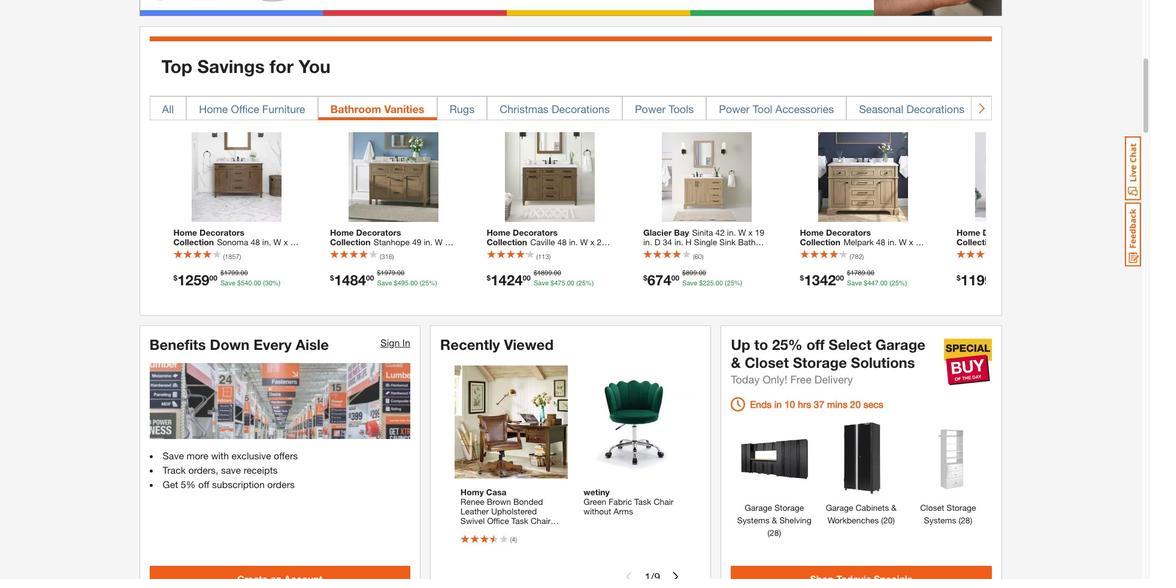 Task type: vqa. For each thing, say whether or not it's contained in the screenshot.
1484
yes



Task type: locate. For each thing, give the bounding box(es) containing it.
0 horizontal spatial power
[[635, 102, 666, 115]]

2 furniture from the left
[[1037, 102, 1080, 115]]

( 20 )
[[879, 516, 895, 526]]

bath inside 'sonoma 48 in. w x 22 in. d x 34 in. h single sink bath vanity in almond latte with carrara marble top'
[[275, 247, 292, 257]]

3 22 from the left
[[916, 237, 925, 247]]

1 horizontal spatial oak
[[865, 256, 880, 267]]

1899
[[537, 270, 552, 277]]

782
[[851, 253, 862, 261]]

in left antique
[[825, 256, 831, 267]]

task
[[634, 497, 651, 507], [511, 516, 528, 527]]

d left bay
[[654, 237, 660, 247]]

%) right 225
[[734, 279, 742, 287]]

& left shelving
[[772, 516, 777, 526]]

save for 1259
[[220, 279, 235, 287]]

free delivery
[[790, 373, 853, 386]]

0 vertical spatial closet
[[745, 354, 789, 371]]

save up track at the bottom
[[163, 451, 184, 462]]

00 up '447'
[[867, 270, 874, 277]]

live chat image
[[1125, 137, 1141, 201]]

d inside the caville 48 in. w x 22 in. d x 34 in. h single sink bath vanity in almond latte with carrara marble top with outlet
[[498, 247, 504, 257]]

1 horizontal spatial decorations
[[906, 102, 964, 115]]

0 horizontal spatial latte
[[238, 256, 257, 267]]

22 inside the caville 48 in. w x 22 in. d x 34 in. h single sink bath vanity in almond latte with carrara marble top with outlet
[[597, 237, 606, 247]]

1 vertical spatial task
[[511, 516, 528, 527]]

sink for 1424
[[569, 247, 586, 257]]

oak right 60
[[706, 247, 722, 257]]

power tool accessories button
[[706, 96, 846, 120]]

home decorators collection up 113
[[487, 228, 558, 247]]

x left 19
[[748, 228, 753, 238]]

0 horizontal spatial furniture
[[262, 102, 305, 115]]

melpark 48 in. w x 22 in. d x 34 in. h single sink bath vanity in antique oak with white engineered marble top
[[800, 237, 925, 276]]

1 carrara from the left
[[173, 266, 201, 276]]

25 inside '$ 1424 00 $ 1899 . 00 save $ 475 . 00 ( 25 %)'
[[578, 279, 586, 287]]

carrara
[[173, 266, 201, 276], [487, 266, 515, 276]]

with down leather
[[461, 526, 476, 536]]

1 vertical spatial chair
[[531, 516, 551, 527]]

1 furniture from the left
[[262, 102, 305, 115]]

in. left ( 113 )
[[524, 247, 533, 257]]

with up "save"
[[211, 451, 229, 462]]

34 left ( 113 )
[[513, 247, 522, 257]]

0 horizontal spatial decorations
[[552, 102, 610, 115]]

stone
[[688, 256, 710, 267]]

3 marble from the left
[[845, 266, 870, 276]]

1 decorations from the left
[[552, 102, 610, 115]]

in inside 'sonoma 48 in. w x 22 in. d x 34 in. h single sink bath vanity in almond latte with carrara marble top'
[[198, 256, 205, 267]]

1 horizontal spatial off
[[806, 336, 825, 353]]

25 for 1342
[[892, 279, 899, 287]]

save inside $ 1259 00 $ 1799 . 00 save $ 540 . 00 ( 30 %)
[[220, 279, 235, 287]]

34 inside the caville 48 in. w x 22 in. d x 34 in. h single sink bath vanity in almond latte with carrara marble top with outlet
[[513, 247, 522, 257]]

garage inside garage cabinets & workbenches
[[826, 503, 853, 513]]

almond up 1899
[[520, 256, 549, 267]]

( inside garage storage systems & shelving ( 28 )
[[767, 528, 770, 538]]

carrara left 1899
[[487, 266, 515, 276]]

4 %) from the left
[[734, 279, 742, 287]]

engineered left 1789 at right top
[[800, 266, 842, 276]]

%) down outlet
[[586, 279, 594, 287]]

%)
[[272, 279, 281, 287], [429, 279, 437, 287], [586, 279, 594, 287], [734, 279, 742, 287], [899, 279, 907, 287]]

1 vertical spatial off
[[198, 479, 209, 491]]

all
[[162, 102, 174, 115]]

garage up workbenches
[[826, 503, 853, 513]]

top inside 'sonoma 48 in. w x 22 in. d x 34 in. h single sink bath vanity in almond latte with carrara marble top'
[[232, 266, 246, 276]]

1 almond from the left
[[207, 256, 236, 267]]

storage up shelving
[[774, 503, 804, 513]]

& down 'up' at bottom
[[731, 354, 741, 371]]

( inside $ 1259 00 $ 1799 . 00 save $ 540 . 00 ( 30 %)
[[263, 279, 265, 287]]

0 horizontal spatial office
[[231, 102, 259, 115]]

with inside melpark 48 in. w x 22 in. d x 34 in. h single sink bath vanity in antique oak with white engineered marble top
[[882, 256, 898, 267]]

marble inside 'sonoma 48 in. w x 22 in. d x 34 in. h single sink bath vanity in almond latte with carrara marble top'
[[204, 266, 230, 276]]

storage up free delivery
[[793, 354, 847, 371]]

white down 19
[[742, 247, 763, 257]]

home up "1259" at top left
[[173, 228, 197, 238]]

1199
[[961, 272, 993, 288]]

2 horizontal spatial marble
[[845, 266, 870, 276]]

1 horizontal spatial 20
[[883, 516, 893, 526]]

1799
[[224, 270, 239, 277]]

single inside 'sonoma 48 in. w x 22 in. d x 34 in. h single sink bath vanity in almond latte with carrara marble top'
[[231, 247, 254, 257]]

) for ( 1857 )
[[239, 253, 241, 261]]

save inside $ 1484 00 $ 1979 . 00 save $ 495 . 00 ( 25 %)
[[377, 279, 392, 287]]

shelving
[[779, 516, 811, 526]]

25 for 1424
[[578, 279, 586, 287]]

sinita 42 in. w x 19 in. d 34 in. h single sink bath vanity in natural oak with white engineered stone top image
[[662, 132, 752, 222]]

off
[[806, 336, 825, 353], [198, 479, 209, 491]]

home decorators collection up 1199 at right
[[957, 228, 1028, 247]]

00 right 540
[[254, 279, 261, 287]]

1 vertical spatial closet
[[920, 503, 944, 513]]

marble for 1259
[[204, 266, 230, 276]]

4 decorators from the left
[[826, 228, 871, 238]]

in inside melpark 48 in. w x 22 in. d x 34 in. h single sink bath vanity in antique oak with white engineered marble top
[[825, 256, 831, 267]]

mins
[[827, 399, 848, 410]]

vanity inside 'sonoma 48 in. w x 22 in. d x 34 in. h single sink bath vanity in almond latte with carrara marble top'
[[173, 256, 196, 267]]

garage storage systems & shelving product image image
[[737, 421, 811, 496]]

collection up "1259" at top left
[[173, 237, 214, 247]]

sink right the sinita
[[719, 237, 736, 247]]

home left caville
[[487, 228, 510, 238]]

power tool accessories
[[719, 102, 834, 115]]

%) inside $ 1259 00 $ 1799 . 00 save $ 540 . 00 ( 30 %)
[[272, 279, 281, 287]]

task inside the wetiny green fabric task chair without arms
[[634, 497, 651, 507]]

decorators for 1424
[[513, 228, 558, 238]]

1 vertical spatial 28
[[770, 528, 779, 538]]

in
[[668, 247, 675, 257], [198, 256, 205, 267], [512, 256, 518, 267], [825, 256, 831, 267], [774, 399, 782, 410]]

home office furniture
[[199, 102, 305, 115]]

1 horizontal spatial furniture
[[1037, 102, 1080, 115]]

with inside sinita 42 in. w x 19 in. d 34 in. h single sink bath vanity in natural oak with white engineered stone top
[[724, 247, 739, 257]]

almond inside the caville 48 in. w x 22 in. d x 34 in. h single sink bath vanity in almond latte with carrara marble top with outlet
[[520, 256, 549, 267]]

engineered inside sinita 42 in. w x 19 in. d 34 in. h single sink bath vanity in natural oak with white engineered stone top
[[643, 256, 686, 267]]

&
[[731, 354, 741, 371], [891, 503, 897, 513], [772, 516, 777, 526]]

almond
[[207, 256, 236, 267], [520, 256, 549, 267]]

w inside sinita 42 in. w x 19 in. d 34 in. h single sink bath vanity in natural oak with white engineered stone top
[[738, 228, 746, 238]]

d inside sinita 42 in. w x 19 in. d 34 in. h single sink bath vanity in natural oak with white engineered stone top
[[654, 237, 660, 247]]

22 inside 'sonoma 48 in. w x 22 in. d x 34 in. h single sink bath vanity in almond latte with carrara marble top'
[[290, 237, 300, 247]]

48 for 1342
[[876, 237, 885, 247]]

& up the ( 20 )
[[891, 503, 897, 513]]

bathroom vanities button
[[318, 96, 437, 120]]

0 horizontal spatial garage
[[745, 503, 772, 513]]

collection up antique
[[800, 237, 840, 247]]

1 horizontal spatial home decorators collection link
[[957, 228, 1083, 276]]

secs
[[863, 399, 883, 410]]

34 inside melpark 48 in. w x 22 in. d x 34 in. h single sink bath vanity in antique oak with white engineered marble top
[[826, 247, 835, 257]]

3 collection from the left
[[487, 237, 527, 247]]

28 inside garage storage systems & shelving ( 28 )
[[770, 528, 779, 538]]

latte up "1799"
[[238, 256, 257, 267]]

1 horizontal spatial white
[[900, 256, 922, 267]]

home inside button
[[199, 102, 228, 115]]

1 vertical spatial 20
[[883, 516, 893, 526]]

vanity inside melpark 48 in. w x 22 in. d x 34 in. h single sink bath vanity in antique oak with white engineered marble top
[[800, 256, 822, 267]]

storage inside garage storage systems & shelving ( 28 )
[[774, 503, 804, 513]]

carrara inside the caville 48 in. w x 22 in. d x 34 in. h single sink bath vanity in almond latte with carrara marble top with outlet
[[487, 266, 515, 276]]

25 for 674
[[727, 279, 734, 287]]

%) inside $ 674 00 $ 899 . 00 save $ 225 . 00 ( 25 %)
[[734, 279, 742, 287]]

select
[[829, 336, 871, 353]]

top for 674
[[712, 256, 726, 267]]

0 horizontal spatial off
[[198, 479, 209, 491]]

225
[[703, 279, 714, 287]]

top inside sinita 42 in. w x 19 in. d 34 in. h single sink bath vanity in natural oak with white engineered stone top
[[712, 256, 726, 267]]

upholstered
[[491, 507, 537, 517]]

systems left shelving
[[737, 516, 770, 526]]

for
[[270, 55, 294, 77]]

green
[[584, 497, 606, 507]]

0 horizontal spatial carrara
[[173, 266, 201, 276]]

( inside $ 674 00 $ 899 . 00 save $ 225 . 00 ( 25 %)
[[725, 279, 727, 287]]

3 25 from the left
[[727, 279, 734, 287]]

off inside save more with exclusive offers track orders, save receipts get 5% off subscription orders
[[198, 479, 209, 491]]

power tools
[[635, 102, 694, 115]]

h for 1259
[[222, 247, 228, 257]]

1857
[[225, 253, 239, 261]]

save inside $ 674 00 $ 899 . 00 save $ 225 . 00 ( 25 %)
[[682, 279, 697, 287]]

this is the first slide image
[[624, 573, 634, 580]]

2 marble from the left
[[517, 266, 543, 276]]

engineered inside melpark 48 in. w x 22 in. d x 34 in. h single sink bath vanity in antique oak with white engineered marble top
[[800, 266, 842, 276]]

top inside melpark 48 in. w x 22 in. d x 34 in. h single sink bath vanity in antique oak with white engineered marble top
[[873, 266, 886, 276]]

decorations for seasonal decorations
[[906, 102, 964, 115]]

2 22 from the left
[[597, 237, 606, 247]]

2 decorations from the left
[[906, 102, 964, 115]]

every
[[254, 336, 292, 353]]

1 horizontal spatial 28
[[961, 516, 970, 526]]

2 power from the left
[[719, 102, 750, 115]]

vanity for 1424
[[487, 256, 509, 267]]

solutions
[[851, 354, 915, 371]]

2 home decorators collection link from the left
[[957, 228, 1083, 276]]

furniture down for at the top left
[[262, 102, 305, 115]]

34 left ( 1857 )
[[199, 247, 209, 257]]

latte for 1424
[[552, 256, 571, 267]]

0 vertical spatial &
[[731, 354, 741, 371]]

0 horizontal spatial closet
[[745, 354, 789, 371]]

bath right 42
[[738, 237, 756, 247]]

storage up ( 28 )
[[947, 503, 976, 513]]

0 horizontal spatial home decorators collection link
[[330, 228, 457, 286]]

1 48 from the left
[[251, 237, 260, 247]]

w inside melpark 48 in. w x 22 in. d x 34 in. h single sink bath vanity in antique oak with white engineered marble top
[[899, 237, 907, 247]]

renee brown bonded leather upholstered swivel office task chair with wood base image
[[455, 366, 568, 479]]

decorators up the ( 316 )
[[356, 228, 401, 238]]

3 decorators from the left
[[513, 228, 558, 238]]

top up 540
[[232, 266, 246, 276]]

garage inside up to 25% off select garage & closet storage solutions today only! free delivery
[[875, 336, 925, 353]]

19
[[755, 228, 764, 238]]

4 home decorators collection from the left
[[800, 228, 871, 247]]

single inside the caville 48 in. w x 22 in. d x 34 in. h single sink bath vanity in almond latte with carrara marble top with outlet
[[544, 247, 567, 257]]

& inside garage cabinets & workbenches
[[891, 503, 897, 513]]

melpark
[[843, 237, 874, 247]]

25 right 495
[[422, 279, 429, 287]]

25%
[[772, 336, 802, 353]]

%) for 1259
[[272, 279, 281, 287]]

) for ( 60 )
[[702, 253, 704, 261]]

latte right 113
[[552, 256, 571, 267]]

power left tool
[[719, 102, 750, 115]]

special buy logo image
[[944, 338, 992, 386]]

sink inside the caville 48 in. w x 22 in. d x 34 in. h single sink bath vanity in almond latte with carrara marble top with outlet
[[569, 247, 586, 257]]

home decorators collection
[[173, 228, 244, 247], [330, 228, 401, 247], [487, 228, 558, 247], [800, 228, 871, 247], [957, 228, 1028, 247]]

today only!
[[731, 373, 787, 386]]

34 left bay
[[663, 237, 672, 247]]

1 horizontal spatial garage
[[826, 503, 853, 513]]

1 horizontal spatial 48
[[557, 237, 567, 247]]

1 home decorators collection from the left
[[173, 228, 244, 247]]

engineered
[[643, 256, 686, 267], [800, 266, 842, 276]]

in for 1259
[[198, 256, 205, 267]]

vanity down glacier
[[643, 247, 666, 257]]

48 right caville
[[557, 237, 567, 247]]

save for 1484
[[377, 279, 392, 287]]

0 horizontal spatial 22
[[290, 237, 300, 247]]

with inside save more with exclusive offers track orders, save receipts get 5% off subscription orders
[[211, 451, 229, 462]]

with inside 'homy casa renee brown bonded leather upholstered swivel office task chair with wood base'
[[461, 526, 476, 536]]

22 for 1342
[[916, 237, 925, 247]]

bath up outlet
[[588, 247, 606, 257]]

2 almond from the left
[[520, 256, 549, 267]]

decorations right christmas
[[552, 102, 610, 115]]

0 horizontal spatial 48
[[251, 237, 260, 247]]

25 inside $ 674 00 $ 899 . 00 save $ 225 . 00 ( 25 %)
[[727, 279, 734, 287]]

sinita 42 in. w x 19 in. d 34 in. h single sink bath vanity in natural oak with white engineered stone top
[[643, 228, 764, 267]]

1484
[[334, 272, 366, 288]]

h for 1342
[[849, 247, 855, 257]]

save down 899 on the right top of the page
[[682, 279, 697, 287]]

vanity up "1259" at top left
[[173, 256, 196, 267]]

power for power tool accessories
[[719, 102, 750, 115]]

sink for 1259
[[256, 247, 273, 257]]

w right sonoma
[[273, 237, 281, 247]]

systems right the ( 20 )
[[924, 516, 956, 526]]

decorators up 1199 at right
[[983, 228, 1028, 238]]

0 horizontal spatial systems
[[737, 516, 770, 526]]

systems for garage
[[737, 516, 770, 526]]

$
[[220, 270, 224, 277], [377, 270, 381, 277], [534, 270, 537, 277], [682, 270, 686, 277], [847, 270, 851, 277], [173, 273, 177, 282], [330, 273, 334, 282], [487, 273, 491, 282], [643, 273, 647, 282], [800, 273, 804, 282], [957, 273, 961, 282], [237, 279, 241, 287], [394, 279, 398, 287], [551, 279, 554, 287], [699, 279, 703, 287], [864, 279, 867, 287]]

2 latte from the left
[[552, 256, 571, 267]]

1 marble from the left
[[204, 266, 230, 276]]

4 collection from the left
[[800, 237, 840, 247]]

closet storage systems product image image
[[911, 421, 985, 496]]

white right ( 782 ) on the top right of the page
[[900, 256, 922, 267]]

1342
[[804, 272, 836, 288]]

1 horizontal spatial 22
[[597, 237, 606, 247]]

d inside 'sonoma 48 in. w x 22 in. d x 34 in. h single sink bath vanity in almond latte with carrara marble top'
[[185, 247, 191, 257]]

closet up "today only!"
[[745, 354, 789, 371]]

wood
[[478, 526, 500, 536]]

5 home decorators collection from the left
[[957, 228, 1028, 247]]

1 home decorators collection link from the left
[[330, 228, 457, 286]]

) for ( 20 )
[[893, 516, 895, 526]]

0 horizontal spatial 28
[[770, 528, 779, 538]]

00 left 899 on the right top of the page
[[671, 273, 679, 282]]

1 horizontal spatial carrara
[[487, 266, 515, 276]]

save down "1799"
[[220, 279, 235, 287]]

bath for 1424
[[588, 247, 606, 257]]

storage inside closet storage systems
[[947, 503, 976, 513]]

25 inside $ 1342 00 $ 1789 . 00 save $ 447 . 00 ( 25 %)
[[892, 279, 899, 287]]

natural
[[677, 247, 704, 257]]

vanity inside the caville 48 in. w x 22 in. d x 34 in. h single sink bath vanity in almond latte with carrara marble top with outlet
[[487, 256, 509, 267]]

20
[[850, 399, 861, 410], [883, 516, 893, 526]]

3 %) from the left
[[586, 279, 594, 287]]

0 horizontal spatial marble
[[204, 266, 230, 276]]

1 horizontal spatial office
[[487, 516, 509, 527]]

x
[[748, 228, 753, 238], [284, 237, 288, 247], [590, 237, 595, 247], [909, 237, 913, 247], [193, 247, 197, 257], [506, 247, 510, 257], [819, 247, 824, 257]]

sink inside 'sonoma 48 in. w x 22 in. d x 34 in. h single sink bath vanity in almond latte with carrara marble top'
[[256, 247, 273, 257]]

1 horizontal spatial almond
[[520, 256, 549, 267]]

in for 1342
[[825, 256, 831, 267]]

swivel
[[461, 516, 485, 527]]

more
[[187, 451, 208, 462]]

home decorators collection for 1259
[[173, 228, 244, 247]]

1 latte from the left
[[238, 256, 257, 267]]

1 systems from the left
[[737, 516, 770, 526]]

in inside the caville 48 in. w x 22 in. d x 34 in. h single sink bath vanity in almond latte with carrara marble top with outlet
[[512, 256, 518, 267]]

homy casa renee brown bonded leather upholstered swivel office task chair with wood base
[[461, 488, 551, 536]]

sign
[[381, 337, 400, 348]]

h inside melpark 48 in. w x 22 in. d x 34 in. h single sink bath vanity in antique oak with white engineered marble top
[[849, 247, 855, 257]]

h inside the caville 48 in. w x 22 in. d x 34 in. h single sink bath vanity in almond latte with carrara marble top with outlet
[[536, 247, 542, 257]]

rugs button
[[437, 96, 487, 120]]

latte for 1259
[[238, 256, 257, 267]]

1 horizontal spatial power
[[719, 102, 750, 115]]

garage storage systems & shelving ( 28 )
[[737, 503, 811, 538]]

sinita
[[692, 228, 713, 238]]

$ 1424 00 $ 1899 . 00 save $ 475 . 00 ( 25 %)
[[487, 270, 594, 288]]

almond for 1259
[[207, 256, 236, 267]]

oak
[[706, 247, 722, 257], [865, 256, 880, 267]]

d up "1259" at top left
[[185, 247, 191, 257]]

%) inside $ 1342 00 $ 1789 . 00 save $ 447 . 00 ( 25 %)
[[899, 279, 907, 287]]

2 48 from the left
[[557, 237, 567, 247]]

0 vertical spatial off
[[806, 336, 825, 353]]

%) right '447'
[[899, 279, 907, 287]]

subscription
[[212, 479, 265, 491]]

home decorators collection up antique
[[800, 228, 871, 247]]

1 horizontal spatial systems
[[924, 516, 956, 526]]

garage cabinets & workbenches product image image
[[824, 421, 898, 496]]

0 horizontal spatial almond
[[207, 256, 236, 267]]

25 right 225
[[727, 279, 734, 287]]

d for 1259
[[185, 247, 191, 257]]

bath inside melpark 48 in. w x 22 in. d x 34 in. h single sink bath vanity in antique oak with white engineered marble top
[[901, 247, 919, 257]]

48 inside 'sonoma 48 in. w x 22 in. d x 34 in. h single sink bath vanity in almond latte with carrara marble top'
[[251, 237, 260, 247]]

save down 1979 at the top
[[377, 279, 392, 287]]

2 home decorators collection from the left
[[330, 228, 401, 247]]

vanity
[[643, 247, 666, 257], [173, 256, 196, 267], [487, 256, 509, 267], [800, 256, 822, 267]]

1 vertical spatial office
[[487, 516, 509, 527]]

2 carrara from the left
[[487, 266, 515, 276]]

1 decorators from the left
[[199, 228, 244, 238]]

decorators up 782
[[826, 228, 871, 238]]

save inside $ 1342 00 $ 1789 . 00 save $ 447 . 00 ( 25 %)
[[847, 279, 862, 287]]

marble for 1424
[[517, 266, 543, 276]]

glacier
[[643, 228, 672, 238]]

22
[[290, 237, 300, 247], [597, 237, 606, 247], [916, 237, 925, 247]]

22 inside melpark 48 in. w x 22 in. d x 34 in. h single sink bath vanity in antique oak with white engineered marble top
[[916, 237, 925, 247]]

decorations
[[552, 102, 610, 115], [906, 102, 964, 115]]

2 horizontal spatial 22
[[916, 237, 925, 247]]

single inside melpark 48 in. w x 22 in. d x 34 in. h single sink bath vanity in antique oak with white engineered marble top
[[857, 247, 880, 257]]

) for ( 4 )
[[515, 536, 517, 544]]

1 vertical spatial &
[[891, 503, 897, 513]]

save for 674
[[682, 279, 697, 287]]

task up ( 4 )
[[511, 516, 528, 527]]

1 horizontal spatial &
[[772, 516, 777, 526]]

chair inside the wetiny green fabric task chair without arms
[[654, 497, 674, 507]]

green fabric task chair without arms image
[[578, 366, 691, 479]]

systems inside closet storage systems
[[924, 516, 956, 526]]

sink inside melpark 48 in. w x 22 in. d x 34 in. h single sink bath vanity in antique oak with white engineered marble top
[[883, 247, 899, 257]]

34 left 782
[[826, 247, 835, 257]]

w
[[738, 228, 746, 238], [273, 237, 281, 247], [580, 237, 588, 247], [899, 237, 907, 247]]

1 power from the left
[[635, 102, 666, 115]]

w inside the caville 48 in. w x 22 in. d x 34 in. h single sink bath vanity in almond latte with carrara marble top with outlet
[[580, 237, 588, 247]]

0 horizontal spatial white
[[742, 247, 763, 257]]

0 horizontal spatial oak
[[706, 247, 722, 257]]

$ inside $ 1199
[[957, 273, 961, 282]]

in. right sonoma
[[262, 237, 271, 247]]

2 vertical spatial &
[[772, 516, 777, 526]]

)
[[239, 253, 241, 261], [392, 253, 394, 261], [549, 253, 551, 261], [702, 253, 704, 261], [862, 253, 864, 261], [893, 516, 895, 526], [970, 516, 972, 526], [779, 528, 781, 538], [515, 536, 517, 544]]

3 48 from the left
[[876, 237, 885, 247]]

with
[[724, 247, 739, 257], [260, 256, 275, 267], [573, 256, 588, 267], [882, 256, 898, 267], [561, 266, 577, 276], [211, 451, 229, 462], [461, 526, 476, 536]]

chair inside 'homy casa renee brown bonded leather upholstered swivel office task chair with wood base'
[[531, 516, 551, 527]]

2 horizontal spatial garage
[[875, 336, 925, 353]]

00
[[241, 270, 248, 277], [397, 270, 405, 277], [554, 270, 561, 277], [699, 270, 706, 277], [867, 270, 874, 277], [209, 273, 217, 282], [366, 273, 374, 282], [523, 273, 531, 282], [671, 273, 679, 282], [836, 273, 844, 282], [254, 279, 261, 287], [410, 279, 418, 287], [567, 279, 574, 287], [716, 279, 723, 287], [880, 279, 888, 287]]

almond inside 'sonoma 48 in. w x 22 in. d x 34 in. h single sink bath vanity in almond latte with carrara marble top'
[[207, 256, 236, 267]]

2 horizontal spatial &
[[891, 503, 897, 513]]

0 vertical spatial chair
[[654, 497, 674, 507]]

closet down closet storage systems product image
[[920, 503, 944, 513]]

1 horizontal spatial chair
[[654, 497, 674, 507]]

1 %) from the left
[[272, 279, 281, 287]]

1 25 from the left
[[422, 279, 429, 287]]

2 25 from the left
[[578, 279, 586, 287]]

1 horizontal spatial engineered
[[800, 266, 842, 276]]

h inside 'sonoma 48 in. w x 22 in. d x 34 in. h single sink bath vanity in almond latte with carrara marble top'
[[222, 247, 228, 257]]

00 up 540
[[241, 270, 248, 277]]

( 316 )
[[380, 253, 394, 261]]

1 22 from the left
[[290, 237, 300, 247]]

00 right '447'
[[880, 279, 888, 287]]

vanity inside sinita 42 in. w x 19 in. d 34 in. h single sink bath vanity in natural oak with white engineered stone top
[[643, 247, 666, 257]]

stanhope 49 in. w x 22 in. d reclaimed oak single vanity with crystal white engineered stone vanity top and white sink image
[[348, 132, 438, 222]]

garage
[[875, 336, 925, 353], [745, 503, 772, 513], [826, 503, 853, 513]]

2 systems from the left
[[924, 516, 956, 526]]

fabric
[[609, 497, 632, 507]]

1 horizontal spatial marble
[[517, 266, 543, 276]]

storage for garage storage systems & shelving ( 28 )
[[774, 503, 804, 513]]

latte inside the caville 48 in. w x 22 in. d x 34 in. h single sink bath vanity in almond latte with carrara marble top with outlet
[[552, 256, 571, 267]]

0 horizontal spatial task
[[511, 516, 528, 527]]

1 horizontal spatial latte
[[552, 256, 571, 267]]

systems inside garage storage systems & shelving ( 28 )
[[737, 516, 770, 526]]

sink for 1342
[[883, 247, 899, 257]]

34 inside 'sonoma 48 in. w x 22 in. d x 34 in. h single sink bath vanity in almond latte with carrara marble top'
[[199, 247, 209, 257]]

34 for 1259
[[199, 247, 209, 257]]

2 horizontal spatial 48
[[876, 237, 885, 247]]

25
[[422, 279, 429, 287], [578, 279, 586, 287], [727, 279, 734, 287], [892, 279, 899, 287]]

carrara for 1424
[[487, 266, 515, 276]]

0 horizontal spatial &
[[731, 354, 741, 371]]

carrara inside 'sonoma 48 in. w x 22 in. d x 34 in. h single sink bath vanity in almond latte with carrara marble top'
[[173, 266, 201, 276]]

vanity up 1342
[[800, 256, 822, 267]]

w for 1342
[[899, 237, 907, 247]]

you
[[299, 55, 331, 77]]

marble down 113
[[517, 266, 543, 276]]

113
[[538, 253, 549, 261]]

%) for 1342
[[899, 279, 907, 287]]

w for 1259
[[273, 237, 281, 247]]

oak inside sinita 42 in. w x 19 in. d 34 in. h single sink bath vanity in natural oak with white engineered stone top
[[706, 247, 722, 257]]

0 vertical spatial task
[[634, 497, 651, 507]]

1 horizontal spatial closet
[[920, 503, 944, 513]]

0 vertical spatial office
[[231, 102, 259, 115]]

%) inside '$ 1424 00 $ 1899 . 00 save $ 475 . 00 ( 25 %)'
[[586, 279, 594, 287]]

0 horizontal spatial engineered
[[643, 256, 686, 267]]

benefits down every aisle
[[149, 336, 329, 353]]

oak right 782
[[865, 256, 880, 267]]

34
[[663, 237, 672, 247], [199, 247, 209, 257], [513, 247, 522, 257], [826, 247, 835, 257]]

with down 42
[[724, 247, 739, 257]]

5 decorators from the left
[[983, 228, 1028, 238]]

base
[[503, 526, 522, 536]]

in up "1259" at top left
[[198, 256, 205, 267]]

1 horizontal spatial task
[[634, 497, 651, 507]]

0 horizontal spatial chair
[[531, 516, 551, 527]]

top right the stone
[[712, 256, 726, 267]]

w right melpark
[[899, 237, 907, 247]]

d up 1342
[[811, 247, 817, 257]]

home decorators collection link
[[330, 228, 457, 286], [957, 228, 1083, 276]]

%) inside $ 1484 00 $ 1979 . 00 save $ 495 . 00 ( 25 %)
[[429, 279, 437, 287]]

sink up 30
[[256, 247, 273, 257]]

1 collection from the left
[[173, 237, 214, 247]]

h
[[686, 237, 692, 247], [222, 247, 228, 257], [536, 247, 542, 257], [849, 247, 855, 257]]

x right sonoma
[[284, 237, 288, 247]]

0 vertical spatial 20
[[850, 399, 861, 410]]

casa
[[486, 488, 506, 498]]

save down 1789 at right top
[[847, 279, 862, 287]]

power for power tools
[[635, 102, 666, 115]]

h inside sinita 42 in. w x 19 in. d 34 in. h single sink bath vanity in natural oak with white engineered stone top
[[686, 237, 692, 247]]

save inside '$ 1424 00 $ 1899 . 00 save $ 475 . 00 ( 25 %)'
[[534, 279, 549, 287]]

antique
[[834, 256, 862, 267]]

1789
[[851, 270, 865, 277]]

marble inside the caville 48 in. w x 22 in. d x 34 in. h single sink bath vanity in almond latte with carrara marble top with outlet
[[517, 266, 543, 276]]

3 home decorators collection from the left
[[487, 228, 558, 247]]

2 %) from the left
[[429, 279, 437, 287]]

00 left 1979 at the top
[[366, 273, 374, 282]]

22 for 1424
[[597, 237, 606, 247]]

off inside up to 25% off select garage & closet storage solutions today only! free delivery
[[806, 336, 825, 353]]

collection left caville
[[487, 237, 527, 247]]

48 for 1259
[[251, 237, 260, 247]]

carrara left "1799"
[[173, 266, 201, 276]]

2 collection from the left
[[330, 237, 371, 247]]

4 25 from the left
[[892, 279, 899, 287]]

sign in card banner image
[[149, 363, 410, 440]]

5 %) from the left
[[899, 279, 907, 287]]

marble down ( 1857 )
[[204, 266, 230, 276]]

25 right '447'
[[892, 279, 899, 287]]



Task type: describe. For each thing, give the bounding box(es) containing it.
vanities
[[384, 102, 424, 115]]

x up 1424
[[506, 247, 510, 257]]

in. right caville
[[569, 237, 578, 247]]

garage for garage cabinets & workbenches
[[826, 503, 853, 513]]

sonoma
[[217, 237, 248, 247]]

office inside 'homy casa renee brown bonded leather upholstered swivel office task chair with wood base'
[[487, 516, 509, 527]]

) for ( 113 )
[[549, 253, 551, 261]]

decorators for 1342
[[826, 228, 871, 238]]

bonded
[[513, 497, 543, 507]]

w for 1424
[[580, 237, 588, 247]]

00 up 475
[[554, 270, 561, 277]]

tools
[[669, 102, 694, 115]]

x up "1259" at top left
[[193, 247, 197, 257]]

oak inside melpark 48 in. w x 22 in. d x 34 in. h single sink bath vanity in antique oak with white engineered marble top
[[865, 256, 880, 267]]

storage inside up to 25% off select garage & closet storage solutions today only! free delivery
[[793, 354, 847, 371]]

home decorators collection link for 1199
[[957, 228, 1083, 276]]

to
[[754, 336, 768, 353]]

up to 25% off select garage & closet storage solutions today only! free delivery
[[731, 336, 925, 386]]

furniture inside "button"
[[1037, 102, 1080, 115]]

( inside $ 1342 00 $ 1789 . 00 save $ 447 . 00 ( 25 %)
[[889, 279, 892, 287]]

save more with exclusive offers track orders, save receipts get 5% off subscription orders
[[163, 451, 298, 491]]

in. left bay
[[643, 237, 652, 247]]

10
[[784, 399, 795, 410]]

bellington 42 in. w x 22 in. d x 34 in. h single sink bath vanity in almond toffee with white engineered stone top image
[[975, 132, 1065, 222]]

34 inside sinita 42 in. w x 19 in. d 34 in. h single sink bath vanity in natural oak with white engineered stone top
[[663, 237, 672, 247]]

d for 674
[[654, 237, 660, 247]]

collection for 1424
[[487, 237, 527, 247]]

bedroom furniture
[[990, 102, 1080, 115]]

christmas decorations button
[[487, 96, 622, 120]]

garage for garage storage systems & shelving ( 28 )
[[745, 503, 772, 513]]

$ 1259 00 $ 1799 . 00 save $ 540 . 00 ( 30 %)
[[173, 270, 281, 288]]

x right melpark
[[909, 237, 913, 247]]

single inside sinita 42 in. w x 19 in. d 34 in. h single sink bath vanity in natural oak with white engineered stone top
[[694, 237, 717, 247]]

00 down antique
[[836, 273, 844, 282]]

caville 48 in. w x 22 in. d x 34 in. h single sink bath vanity in almond latte with carrara marble top with outlet
[[487, 237, 606, 276]]

( 4 )
[[510, 536, 517, 544]]

single for 1424
[[544, 247, 567, 257]]

power tools button
[[622, 96, 706, 120]]

00 right 495
[[410, 279, 418, 287]]

42
[[715, 228, 725, 238]]

collection for 1342
[[800, 237, 840, 247]]

single for 1342
[[857, 247, 880, 257]]

collection for 1259
[[173, 237, 214, 247]]

top up the all button
[[161, 55, 192, 77]]

save for 1424
[[534, 279, 549, 287]]

storage for closet storage systems
[[947, 503, 976, 513]]

top for 1259
[[232, 266, 246, 276]]

) for ( 28 )
[[970, 516, 972, 526]]

$ 1342 00 $ 1789 . 00 save $ 447 . 00 ( 25 %)
[[800, 270, 907, 288]]

vanity for 1342
[[800, 256, 822, 267]]

d for 1424
[[498, 247, 504, 257]]

offers
[[274, 451, 298, 462]]

savings
[[197, 55, 265, 77]]

arms
[[614, 507, 633, 517]]

all button
[[149, 96, 186, 120]]

homy
[[461, 488, 484, 498]]

glacier bay
[[643, 228, 689, 238]]

closet inside up to 25% off select garage & closet storage solutions today only! free delivery
[[745, 354, 789, 371]]

in inside sinita 42 in. w x 19 in. d 34 in. h single sink bath vanity in natural oak with white engineered stone top
[[668, 247, 675, 257]]

447
[[867, 279, 878, 287]]

save inside save more with exclusive offers track orders, save receipts get 5% off subscription orders
[[163, 451, 184, 462]]

viewed
[[504, 336, 554, 353]]

%) for 1424
[[586, 279, 594, 287]]

34 for 1342
[[826, 247, 835, 257]]

home decorators collection for 1342
[[800, 228, 871, 247]]

christmas decorations
[[500, 102, 610, 115]]

( inside $ 1484 00 $ 1979 . 00 save $ 495 . 00 ( 25 %)
[[420, 279, 422, 287]]

bedroom furniture button
[[977, 96, 1093, 120]]

with up 475
[[561, 266, 577, 276]]

ends in 10 hrs 37 mins 20 secs
[[750, 399, 883, 410]]

00 left 1899
[[523, 273, 531, 282]]

( 60 )
[[693, 253, 704, 261]]

sign in
[[381, 337, 410, 348]]

marble inside melpark 48 in. w x 22 in. d x 34 in. h single sink bath vanity in antique oak with white engineered marble top
[[845, 266, 870, 276]]

x left antique
[[819, 247, 824, 257]]

up
[[731, 336, 750, 353]]

899
[[686, 270, 697, 277]]

34 for 1424
[[513, 247, 522, 257]]

furniture inside button
[[262, 102, 305, 115]]

in. up "1259" at top left
[[173, 247, 182, 257]]

home up $ 1199
[[957, 228, 980, 238]]

decorations for christmas decorations
[[552, 102, 610, 115]]

workbenches
[[828, 516, 879, 526]]

white inside melpark 48 in. w x 22 in. d x 34 in. h single sink bath vanity in antique oak with white engineered marble top
[[900, 256, 922, 267]]

white inside sinita 42 in. w x 19 in. d 34 in. h single sink bath vanity in natural oak with white engineered stone top
[[742, 247, 763, 257]]

& inside up to 25% off select garage & closet storage solutions today only! free delivery
[[731, 354, 741, 371]]

next arrow image
[[976, 102, 986, 114]]

( inside '$ 1424 00 $ 1899 . 00 save $ 475 . 00 ( 25 %)'
[[576, 279, 578, 287]]

00 right 899 on the right top of the page
[[699, 270, 706, 277]]

home decorators collection link for 1484
[[330, 228, 457, 286]]

5 collection from the left
[[957, 237, 997, 247]]

decorators for 1259
[[199, 228, 244, 238]]

sink inside sinita 42 in. w x 19 in. d 34 in. h single sink bath vanity in natural oak with white engineered stone top
[[719, 237, 736, 247]]

in left 10 on the right of the page
[[774, 399, 782, 410]]

sonoma 48 in. w x 22 in. d x 34 in. h single sink bath vanity in almond latte with carrara marble top image
[[192, 132, 282, 222]]

00 right 225
[[716, 279, 723, 287]]

& inside garage storage systems & shelving ( 28 )
[[772, 516, 777, 526]]

exclusive
[[231, 451, 271, 462]]

home decorators collection for 1424
[[487, 228, 558, 247]]

rugs
[[450, 102, 475, 115]]

%) for 674
[[734, 279, 742, 287]]

orders
[[267, 479, 295, 491]]

4
[[512, 536, 515, 544]]

sign in link
[[381, 337, 410, 348]]

0 vertical spatial 28
[[961, 516, 970, 526]]

top for 1424
[[545, 266, 559, 276]]

) for ( 316 )
[[392, 253, 394, 261]]

home up 1484
[[330, 228, 354, 238]]

office inside home office furniture button
[[231, 102, 259, 115]]

475
[[554, 279, 565, 287]]

( 1857 )
[[223, 253, 241, 261]]

bath inside sinita 42 in. w x 19 in. d 34 in. h single sink bath vanity in natural oak with white engineered stone top
[[738, 237, 756, 247]]

$ 1199
[[957, 272, 993, 288]]

without
[[584, 507, 611, 517]]

christmas
[[500, 102, 549, 115]]

in. left 782
[[838, 247, 847, 257]]

in. up 1342
[[800, 247, 809, 257]]

in. right glacier
[[674, 237, 683, 247]]

renee
[[461, 497, 484, 507]]

recently viewed
[[440, 336, 554, 353]]

22 for 1259
[[290, 237, 300, 247]]

%) for 1484
[[429, 279, 437, 287]]

in. right 42
[[727, 228, 736, 238]]

carrara for 1259
[[173, 266, 201, 276]]

bay
[[674, 228, 689, 238]]

5%
[[181, 479, 196, 491]]

h for 1424
[[536, 247, 542, 257]]

48 for 1424
[[557, 237, 567, 247]]

) for ( 782 )
[[862, 253, 864, 261]]

in. right melpark
[[888, 237, 897, 247]]

feedback link image
[[1125, 202, 1141, 267]]

0 horizontal spatial 20
[[850, 399, 861, 410]]

single for 1259
[[231, 247, 254, 257]]

recently
[[440, 336, 500, 353]]

with inside 'sonoma 48 in. w x 22 in. d x 34 in. h single sink bath vanity in almond latte with carrara marble top'
[[260, 256, 275, 267]]

task inside 'homy casa renee brown bonded leather upholstered swivel office task chair with wood base'
[[511, 516, 528, 527]]

00 up 495
[[397, 270, 405, 277]]

closet inside closet storage systems
[[920, 503, 944, 513]]

home left melpark
[[800, 228, 824, 238]]

bath for 1342
[[901, 247, 919, 257]]

( 113 )
[[536, 253, 551, 261]]

home office furniture button
[[186, 96, 318, 120]]

bathroom
[[330, 102, 381, 115]]

get
[[163, 479, 178, 491]]

seasonal
[[859, 102, 903, 115]]

) inside garage storage systems & shelving ( 28 )
[[779, 528, 781, 538]]

bedroom
[[990, 102, 1034, 115]]

00 left "1799"
[[209, 273, 217, 282]]

hrs
[[798, 399, 811, 410]]

00 right 475
[[567, 279, 574, 287]]

25 for 1484
[[422, 279, 429, 287]]

save for 1342
[[847, 279, 862, 287]]

caville 48 in. w x 22 in. d x 34 in. h single sink bath vanity in almond latte with carrara marble top with outlet image
[[505, 132, 595, 222]]

495
[[398, 279, 409, 287]]

2 decorators from the left
[[356, 228, 401, 238]]

almond for 1424
[[520, 256, 549, 267]]

x inside sinita 42 in. w x 19 in. d 34 in. h single sink bath vanity in natural oak with white engineered stone top
[[748, 228, 753, 238]]

vanity for 1259
[[173, 256, 196, 267]]

bath for 1259
[[275, 247, 292, 257]]

next slide image
[[671, 573, 681, 580]]

caville
[[530, 237, 555, 247]]

30
[[265, 279, 272, 287]]

674
[[647, 272, 671, 288]]

ends
[[750, 399, 772, 410]]

1979
[[381, 270, 395, 277]]

benefits
[[149, 336, 206, 353]]

wetiny green fabric task chair without arms
[[584, 488, 674, 517]]

melpark 48 in. w x 22 in. d x 34 in. h single sink bath vanity in antique oak with white engineered marble top image
[[818, 132, 908, 222]]

with right 113
[[573, 256, 588, 267]]

in for 1424
[[512, 256, 518, 267]]

x up outlet
[[590, 237, 595, 247]]

outlet
[[579, 266, 602, 276]]

systems for closet
[[924, 516, 956, 526]]

cabinets
[[856, 503, 889, 513]]

orders,
[[188, 465, 218, 476]]

top savings for you
[[161, 55, 331, 77]]

d for 1342
[[811, 247, 817, 257]]

in. left ( 1857 )
[[211, 247, 220, 257]]

in. up 1424
[[487, 247, 496, 257]]

w for 674
[[738, 228, 746, 238]]



